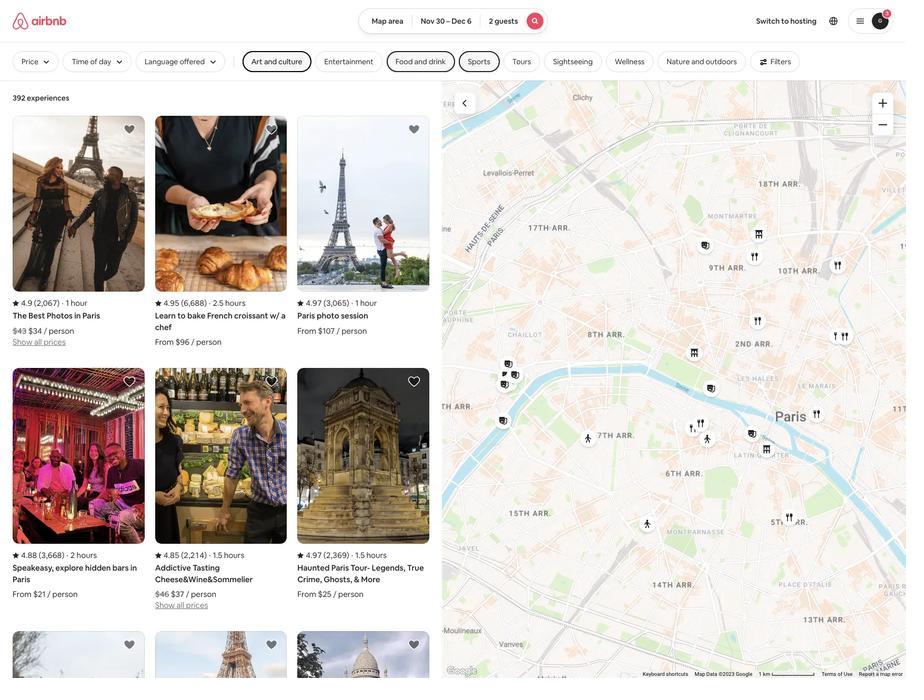 Task type: locate. For each thing, give the bounding box(es) containing it.
1 horizontal spatial show
[[155, 601, 175, 611]]

/ right the $21
[[47, 589, 51, 599]]

1 vertical spatial show
[[155, 601, 175, 611]]

· 1 hour for photos
[[62, 298, 88, 308]]

1 vertical spatial map
[[695, 672, 706, 677]]

· up session
[[352, 298, 353, 308]]

person right $96
[[196, 337, 222, 347]]

None search field
[[359, 8, 548, 34]]

1.5 inside addictive tasting cheese&wine&sommelier group
[[213, 551, 223, 561]]

1 hour from the left
[[71, 298, 88, 308]]

2 4.97 from the top
[[306, 551, 322, 561]]

switch
[[757, 16, 780, 26]]

day
[[99, 57, 111, 66]]

1 horizontal spatial to
[[782, 16, 790, 26]]

0 horizontal spatial all
[[34, 337, 42, 347]]

· for (3,668)
[[67, 551, 68, 561]]

paris right photos
[[83, 311, 100, 321]]

1 up photos
[[66, 298, 69, 308]]

all inside addictive tasting cheese&wine&sommelier $46 $37 / person show all prices
[[177, 601, 184, 611]]

to right the switch
[[782, 16, 790, 26]]

0 vertical spatial all
[[34, 337, 42, 347]]

map for map area
[[372, 16, 387, 26]]

(6,688)
[[181, 298, 207, 308]]

· left 2.5
[[209, 298, 211, 308]]

0 vertical spatial 2
[[489, 16, 494, 26]]

1 horizontal spatial map
[[695, 672, 706, 677]]

1 left km
[[759, 672, 762, 677]]

1 horizontal spatial of
[[838, 672, 843, 677]]

0 horizontal spatial show
[[13, 337, 32, 347]]

$37
[[171, 589, 184, 599]]

0 horizontal spatial 1
[[66, 298, 69, 308]]

person right the $21
[[52, 589, 78, 599]]

hours inside speakeasy, explore hidden bars in paris group
[[77, 551, 97, 561]]

from inside haunted paris tour- legends, true crime, ghosts, & more from $25 / person
[[298, 589, 317, 599]]

and inside button
[[692, 57, 705, 66]]

paris down speakeasy,
[[13, 574, 30, 584]]

4.88
[[21, 551, 37, 561]]

1 up session
[[356, 298, 359, 308]]

/ inside addictive tasting cheese&wine&sommelier $46 $37 / person show all prices
[[186, 589, 189, 599]]

add to wishlist image for 4.9 (2,067)
[[123, 123, 136, 136]]

· 1 hour up photos
[[62, 298, 88, 308]]

hours right 2.5
[[225, 298, 246, 308]]

· inside addictive tasting cheese&wine&sommelier group
[[209, 551, 211, 561]]

0 vertical spatial of
[[90, 57, 97, 66]]

report a map error link
[[860, 672, 904, 677]]

paris inside paris photo session from $107 / person
[[298, 311, 315, 321]]

1 horizontal spatial in
[[131, 563, 137, 573]]

art
[[252, 57, 263, 66]]

4.97 inside paris photo session group
[[306, 298, 322, 308]]

hidden
[[85, 563, 111, 573]]

1 vertical spatial in
[[131, 563, 137, 573]]

· for (2,369)
[[352, 551, 353, 561]]

hours for bake
[[225, 298, 246, 308]]

map left area
[[372, 16, 387, 26]]

4.97 (2,369)
[[306, 551, 350, 561]]

map left data
[[695, 672, 706, 677]]

· 1.5 hours
[[209, 551, 245, 561], [352, 551, 387, 561]]

2 hour from the left
[[361, 298, 377, 308]]

1 1.5 from the left
[[213, 551, 223, 561]]

paris inside haunted paris tour- legends, true crime, ghosts, & more from $25 / person
[[332, 563, 349, 573]]

1 · 1.5 hours from the left
[[209, 551, 245, 561]]

show all prices button down best
[[13, 336, 66, 347]]

from left the $21
[[13, 589, 31, 599]]

add to wishlist image inside paris photo session group
[[408, 123, 421, 136]]

keyboard shortcuts button
[[643, 671, 689, 678]]

· up "explore" on the bottom of the page
[[67, 551, 68, 561]]

2 guests
[[489, 16, 519, 26]]

time of day
[[72, 57, 111, 66]]

2
[[489, 16, 494, 26], [70, 551, 75, 561]]

person down &
[[339, 589, 364, 599]]

terms of use link
[[822, 672, 854, 677]]

0 horizontal spatial to
[[178, 311, 186, 321]]

of for day
[[90, 57, 97, 66]]

1 inside the best photos in paris group
[[66, 298, 69, 308]]

report a map error
[[860, 672, 904, 677]]

4.97 for 4.97 (2,369)
[[306, 551, 322, 561]]

0 horizontal spatial 1.5
[[213, 551, 223, 561]]

1 4.97 from the top
[[306, 298, 322, 308]]

photos
[[47, 311, 73, 321]]

1 horizontal spatial 2
[[489, 16, 494, 26]]

1 vertical spatial 4.97
[[306, 551, 322, 561]]

learn to bake french croissant w/ a chef from $96 / person
[[155, 311, 286, 347]]

hour
[[71, 298, 88, 308], [361, 298, 377, 308]]

google image
[[445, 665, 480, 678]]

4.97 inside haunted paris tour- legends, true crime, ghosts, & more group
[[306, 551, 322, 561]]

hour inside the best photos in paris group
[[71, 298, 88, 308]]

1 horizontal spatial a
[[877, 672, 880, 677]]

to inside learn to bake french croissant w/ a chef from $96 / person
[[178, 311, 186, 321]]

switch to hosting link
[[751, 10, 824, 32]]

person
[[49, 326, 74, 336], [342, 326, 367, 336], [196, 337, 222, 347], [52, 589, 78, 599], [191, 589, 216, 599], [339, 589, 364, 599]]

0 vertical spatial show
[[13, 337, 32, 347]]

speakeasy, explore hidden bars in paris group
[[13, 368, 145, 599]]

$46
[[155, 589, 169, 599]]

google
[[737, 672, 753, 677]]

to inside profile element
[[782, 16, 790, 26]]

legends,
[[372, 563, 406, 573]]

1.5 inside haunted paris tour- legends, true crime, ghosts, & more group
[[356, 551, 365, 561]]

1
[[66, 298, 69, 308], [356, 298, 359, 308], [759, 672, 762, 677]]

in
[[74, 311, 81, 321], [131, 563, 137, 573]]

1.5 up tasting in the bottom of the page
[[213, 551, 223, 561]]

(3,668)
[[39, 551, 64, 561]]

· 2.5 hours
[[209, 298, 246, 308]]

hours
[[225, 298, 246, 308], [77, 551, 97, 561], [224, 551, 245, 561], [367, 551, 387, 561]]

· 1.5 hours up tour-
[[352, 551, 387, 561]]

all
[[34, 337, 42, 347], [177, 601, 184, 611]]

offered
[[180, 57, 205, 66]]

1 and from the left
[[264, 57, 277, 66]]

0 horizontal spatial of
[[90, 57, 97, 66]]

1 vertical spatial show all prices button
[[155, 599, 208, 611]]

the
[[13, 311, 27, 321]]

· up tour-
[[352, 551, 353, 561]]

1 vertical spatial 2
[[70, 551, 75, 561]]

and
[[264, 57, 277, 66], [415, 57, 428, 66], [692, 57, 705, 66]]

2 horizontal spatial 1
[[759, 672, 762, 677]]

4.95 out of 5 average rating,  6,688 reviews image
[[155, 298, 207, 308]]

/ right $96
[[191, 337, 195, 347]]

from down crime,
[[298, 589, 317, 599]]

&
[[354, 574, 360, 584]]

person inside addictive tasting cheese&wine&sommelier $46 $37 / person show all prices
[[191, 589, 216, 599]]

person down photos
[[49, 326, 74, 336]]

0 horizontal spatial · 1 hour
[[62, 298, 88, 308]]

1 horizontal spatial 1
[[356, 298, 359, 308]]

none search field containing map area
[[359, 8, 548, 34]]

hour up photos
[[71, 298, 88, 308]]

hours inside the learn to bake french croissant w/ a chef group
[[225, 298, 246, 308]]

photo
[[317, 311, 340, 321]]

0 vertical spatial a
[[282, 311, 286, 321]]

1 vertical spatial of
[[838, 672, 843, 677]]

1 horizontal spatial · 1 hour
[[352, 298, 377, 308]]

4.97 (3,065)
[[306, 298, 350, 308]]

3 button
[[849, 8, 894, 34]]

prices down photos
[[44, 337, 66, 347]]

show all prices button inside addictive tasting cheese&wine&sommelier group
[[155, 599, 208, 611]]

the best photos in paris group
[[13, 116, 145, 347]]

0 horizontal spatial prices
[[44, 337, 66, 347]]

4.97
[[306, 298, 322, 308], [306, 551, 322, 561]]

show down $43
[[13, 337, 32, 347]]

hours up legends,
[[367, 551, 387, 561]]

1 for 4.9 (2,067)
[[66, 298, 69, 308]]

from inside speakeasy, explore hidden bars in paris from $21 / person
[[13, 589, 31, 599]]

a right w/
[[282, 311, 286, 321]]

· 1.5 hours inside haunted paris tour- legends, true crime, ghosts, & more group
[[352, 551, 387, 561]]

hours for hidden
[[77, 551, 97, 561]]

1 vertical spatial a
[[877, 672, 880, 677]]

from down chef
[[155, 337, 174, 347]]

0 horizontal spatial 2
[[70, 551, 75, 561]]

error
[[893, 672, 904, 677]]

4.88 out of 5 average rating,  3,668 reviews image
[[13, 551, 64, 561]]

1 for 4.97 (3,065)
[[356, 298, 359, 308]]

0 horizontal spatial hour
[[71, 298, 88, 308]]

1 horizontal spatial 1.5
[[356, 551, 365, 561]]

· inside the best photos in paris group
[[62, 298, 64, 308]]

1 km
[[759, 672, 772, 677]]

$43
[[13, 326, 27, 336]]

0 horizontal spatial map
[[372, 16, 387, 26]]

keyboard shortcuts
[[643, 672, 689, 677]]

to down '4.95 out of 5 average rating,  6,688 reviews' image in the top left of the page
[[178, 311, 186, 321]]

· up tasting in the bottom of the page
[[209, 551, 211, 561]]

tasting
[[193, 563, 220, 573]]

· inside haunted paris tour- legends, true crime, ghosts, & more group
[[352, 551, 353, 561]]

(2,067)
[[34, 298, 60, 308]]

person down session
[[342, 326, 367, 336]]

1 vertical spatial all
[[177, 601, 184, 611]]

1 horizontal spatial and
[[415, 57, 428, 66]]

km
[[764, 672, 771, 677]]

0 horizontal spatial a
[[282, 311, 286, 321]]

all down $34
[[34, 337, 42, 347]]

nov 30 – dec 6 button
[[412, 8, 481, 34]]

1 vertical spatial prices
[[186, 601, 208, 611]]

in right photos
[[74, 311, 81, 321]]

of inside the time of day dropdown button
[[90, 57, 97, 66]]

person down cheese&wine&sommelier
[[191, 589, 216, 599]]

0 horizontal spatial show all prices button
[[13, 336, 66, 347]]

0 horizontal spatial · 1.5 hours
[[209, 551, 245, 561]]

1.5 up tour-
[[356, 551, 365, 561]]

all inside the best photos in paris $43 $34 / person show all prices
[[34, 337, 42, 347]]

· 1 hour up session
[[352, 298, 377, 308]]

· 1.5 hours up tasting in the bottom of the page
[[209, 551, 245, 561]]

392 experiences
[[13, 93, 69, 103]]

and inside 'button'
[[415, 57, 428, 66]]

$96
[[176, 337, 190, 347]]

prices
[[44, 337, 66, 347], [186, 601, 208, 611]]

0 vertical spatial prices
[[44, 337, 66, 347]]

learn to bake french croissant w/ a chef group
[[155, 116, 287, 347]]

/ inside the best photos in paris $43 $34 / person show all prices
[[44, 326, 47, 336]]

·
[[62, 298, 64, 308], [209, 298, 211, 308], [352, 298, 353, 308], [67, 551, 68, 561], [209, 551, 211, 561], [352, 551, 353, 561]]

map area
[[372, 16, 404, 26]]

1 inside paris photo session group
[[356, 298, 359, 308]]

in right bars
[[131, 563, 137, 573]]

1 vertical spatial to
[[178, 311, 186, 321]]

(3,065)
[[324, 298, 350, 308]]

the best photos in paris $43 $34 / person show all prices
[[13, 311, 100, 347]]

addictive tasting cheese&wine&sommelier $46 $37 / person show all prices
[[155, 563, 253, 611]]

hours inside haunted paris tour- legends, true crime, ghosts, & more group
[[367, 551, 387, 561]]

and right nature
[[692, 57, 705, 66]]

0 vertical spatial show all prices button
[[13, 336, 66, 347]]

in inside speakeasy, explore hidden bars in paris from $21 / person
[[131, 563, 137, 573]]

4.9 (2,067)
[[21, 298, 60, 308]]

0 vertical spatial 4.97
[[306, 298, 322, 308]]

data
[[707, 672, 718, 677]]

tours
[[513, 57, 532, 66]]

hours inside addictive tasting cheese&wine&sommelier group
[[224, 551, 245, 561]]

paris down 4.97 out of 5 average rating,  3,065 reviews image
[[298, 311, 315, 321]]

1 horizontal spatial hour
[[361, 298, 377, 308]]

hours up cheese&wine&sommelier
[[224, 551, 245, 561]]

Entertainment button
[[316, 51, 383, 72]]

paris photo session group
[[298, 116, 430, 336]]

show inside addictive tasting cheese&wine&sommelier $46 $37 / person show all prices
[[155, 601, 175, 611]]

paris inside speakeasy, explore hidden bars in paris from $21 / person
[[13, 574, 30, 584]]

culture
[[279, 57, 303, 66]]

of left day at the top of page
[[90, 57, 97, 66]]

1 horizontal spatial prices
[[186, 601, 208, 611]]

0 vertical spatial in
[[74, 311, 81, 321]]

· inside paris photo session group
[[352, 298, 353, 308]]

terms of use
[[822, 672, 854, 677]]

(2,214)
[[181, 551, 207, 561]]

2 left guests
[[489, 16, 494, 26]]

speakeasy, explore hidden bars in paris from $21 / person
[[13, 563, 137, 599]]

/ right $107
[[337, 326, 340, 336]]

/ right $37
[[186, 589, 189, 599]]

show down $46
[[155, 601, 175, 611]]

Food and drink button
[[387, 51, 455, 72]]

2 · 1 hour from the left
[[352, 298, 377, 308]]

hour up session
[[361, 298, 377, 308]]

map inside button
[[372, 16, 387, 26]]

a left map
[[877, 672, 880, 677]]

0 horizontal spatial and
[[264, 57, 277, 66]]

1 horizontal spatial · 1.5 hours
[[352, 551, 387, 561]]

add to wishlist image
[[266, 123, 278, 136], [266, 376, 278, 388], [266, 639, 278, 652], [408, 639, 421, 652]]

· for (6,688)
[[209, 298, 211, 308]]

add to wishlist image inside speakeasy, explore hidden bars in paris group
[[123, 376, 136, 388]]

2 horizontal spatial and
[[692, 57, 705, 66]]

2 · 1.5 hours from the left
[[352, 551, 387, 561]]

· 1 hour inside the best photos in paris group
[[62, 298, 88, 308]]

prices down cheese&wine&sommelier
[[186, 601, 208, 611]]

to for hosting
[[782, 16, 790, 26]]

addictive tasting cheese&wine&sommelier group
[[155, 368, 287, 611]]

hour inside paris photo session group
[[361, 298, 377, 308]]

1 · 1 hour from the left
[[62, 298, 88, 308]]

/ right $25
[[333, 589, 337, 599]]

· for (3,065)
[[352, 298, 353, 308]]

0 horizontal spatial in
[[74, 311, 81, 321]]

of left use
[[838, 672, 843, 677]]

2 1.5 from the left
[[356, 551, 365, 561]]

· 1.5 hours inside addictive tasting cheese&wine&sommelier group
[[209, 551, 245, 561]]

2 inside 2 guests button
[[489, 16, 494, 26]]

show all prices button down cheese&wine&sommelier
[[155, 599, 208, 611]]

Sports button
[[459, 51, 500, 72]]

learn
[[155, 311, 176, 321]]

2 and from the left
[[415, 57, 428, 66]]

Art and culture button
[[243, 51, 312, 72]]

2 inside speakeasy, explore hidden bars in paris group
[[70, 551, 75, 561]]

1 horizontal spatial show all prices button
[[155, 599, 208, 611]]

google map
showing 24 experiences. region
[[442, 80, 907, 678]]

add to wishlist image for 4.97 (3,065)
[[408, 123, 421, 136]]

· 1 hour inside paris photo session group
[[352, 298, 377, 308]]

from
[[298, 326, 317, 336], [155, 337, 174, 347], [13, 589, 31, 599], [298, 589, 317, 599]]

and left "drink" on the left
[[415, 57, 428, 66]]

0 vertical spatial to
[[782, 16, 790, 26]]

4.97 up photo
[[306, 298, 322, 308]]

/ inside speakeasy, explore hidden bars in paris from $21 / person
[[47, 589, 51, 599]]

· up photos
[[62, 298, 64, 308]]

3 and from the left
[[692, 57, 705, 66]]

· inside speakeasy, explore hidden bars in paris group
[[67, 551, 68, 561]]

paris inside the best photos in paris $43 $34 / person show all prices
[[83, 311, 100, 321]]

from inside paris photo session from $107 / person
[[298, 326, 317, 336]]

add to wishlist image inside the best photos in paris group
[[123, 123, 136, 136]]

and for art
[[264, 57, 277, 66]]

prices inside addictive tasting cheese&wine&sommelier $46 $37 / person show all prices
[[186, 601, 208, 611]]

· 1.5 hours for paris
[[352, 551, 387, 561]]

paris up ghosts,
[[332, 563, 349, 573]]

paris
[[83, 311, 100, 321], [298, 311, 315, 321], [332, 563, 349, 573], [13, 574, 30, 584]]

add to wishlist image inside haunted paris tour- legends, true crime, ghosts, & more group
[[408, 376, 421, 388]]

· inside the learn to bake french croissant w/ a chef group
[[209, 298, 211, 308]]

show inside the best photos in paris $43 $34 / person show all prices
[[13, 337, 32, 347]]

/ right $34
[[44, 326, 47, 336]]

sports
[[468, 57, 491, 66]]

hours for tour-
[[367, 551, 387, 561]]

2 up "explore" on the bottom of the page
[[70, 551, 75, 561]]

/ inside paris photo session from $107 / person
[[337, 326, 340, 336]]

4.9
[[21, 298, 32, 308]]

and inside button
[[264, 57, 277, 66]]

0 vertical spatial map
[[372, 16, 387, 26]]

4.97 up haunted
[[306, 551, 322, 561]]

haunted paris tour- legends, true crime, ghosts, & more group
[[298, 368, 430, 599]]

4.95
[[164, 298, 180, 308]]

hours up hidden
[[77, 551, 97, 561]]

and right art
[[264, 57, 277, 66]]

person inside learn to bake french croissant w/ a chef from $96 / person
[[196, 337, 222, 347]]

show all prices button inside the best photos in paris group
[[13, 336, 66, 347]]

1 horizontal spatial all
[[177, 601, 184, 611]]

· 1 hour for session
[[352, 298, 377, 308]]

show
[[13, 337, 32, 347], [155, 601, 175, 611]]

from left $107
[[298, 326, 317, 336]]

30
[[437, 16, 445, 26]]

all down $37
[[177, 601, 184, 611]]

add to wishlist image
[[123, 123, 136, 136], [408, 123, 421, 136], [123, 376, 136, 388], [408, 376, 421, 388], [123, 639, 136, 652]]



Task type: describe. For each thing, give the bounding box(es) containing it.
language offered
[[145, 57, 205, 66]]

show all prices button for $34
[[13, 336, 66, 347]]

crime,
[[298, 574, 322, 584]]

Wellness button
[[606, 51, 654, 72]]

zoom in image
[[880, 99, 888, 107]]

4.88 (3,668)
[[21, 551, 64, 561]]

language
[[145, 57, 178, 66]]

–
[[447, 16, 450, 26]]

nov
[[421, 16, 435, 26]]

person inside paris photo session from $107 / person
[[342, 326, 367, 336]]

outdoors
[[706, 57, 738, 66]]

map data ©2023 google
[[695, 672, 753, 677]]

4.9 out of 5 average rating,  2,067 reviews image
[[13, 298, 60, 308]]

to for bake
[[178, 311, 186, 321]]

· for (2,214)
[[209, 551, 211, 561]]

4.97 for 4.97 (3,065)
[[306, 298, 322, 308]]

map
[[881, 672, 891, 677]]

haunted
[[298, 563, 330, 573]]

explore
[[55, 563, 84, 573]]

and for food
[[415, 57, 428, 66]]

true
[[408, 563, 424, 573]]

a inside learn to bake french croissant w/ a chef from $96 / person
[[282, 311, 286, 321]]

filters button
[[751, 51, 801, 72]]

4.97 out of 5 average rating,  3,065 reviews image
[[298, 298, 350, 308]]

addictive
[[155, 563, 191, 573]]

hour for photos
[[71, 298, 88, 308]]

Tours button
[[504, 51, 541, 72]]

food
[[396, 57, 413, 66]]

tour-
[[351, 563, 370, 573]]

$25
[[318, 589, 332, 599]]

2.5
[[213, 298, 224, 308]]

filters
[[771, 57, 792, 66]]

map area button
[[359, 8, 413, 34]]

paris photo session from $107 / person
[[298, 311, 369, 336]]

1 km button
[[756, 671, 819, 678]]

/ inside haunted paris tour- legends, true crime, ghosts, & more from $25 / person
[[333, 589, 337, 599]]

session
[[341, 311, 369, 321]]

keyboard
[[643, 672, 665, 677]]

2 guests button
[[480, 8, 548, 34]]

bake
[[187, 311, 206, 321]]

· 2 hours
[[67, 551, 97, 561]]

1 inside 1 km button
[[759, 672, 762, 677]]

add to wishlist image for 4.97 (2,369)
[[408, 376, 421, 388]]

4.97 out of 5 average rating,  2,369 reviews image
[[298, 551, 350, 561]]

profile element
[[561, 0, 894, 42]]

· 1.5 hours for tasting
[[209, 551, 245, 561]]

hours for cheese&wine&sommelier
[[224, 551, 245, 561]]

terms
[[822, 672, 837, 677]]

1.5 for paris
[[356, 551, 365, 561]]

· for (2,067)
[[62, 298, 64, 308]]

croissant
[[234, 311, 268, 321]]

map for map data ©2023 google
[[695, 672, 706, 677]]

switch to hosting
[[757, 16, 817, 26]]

of for use
[[838, 672, 843, 677]]

nov 30 – dec 6
[[421, 16, 472, 26]]

haunted paris tour- legends, true crime, ghosts, & more from $25 / person
[[298, 563, 424, 599]]

language offered button
[[136, 51, 225, 72]]

Nature and outdoors button
[[658, 51, 747, 72]]

hour for session
[[361, 298, 377, 308]]

show all prices button for $37
[[155, 599, 208, 611]]

area
[[389, 16, 404, 26]]

price button
[[13, 51, 59, 72]]

use
[[845, 672, 854, 677]]

prices inside the best photos in paris $43 $34 / person show all prices
[[44, 337, 66, 347]]

wellness
[[615, 57, 645, 66]]

guests
[[495, 16, 519, 26]]

$107
[[318, 326, 335, 336]]

ghosts,
[[324, 574, 353, 584]]

price
[[22, 57, 38, 66]]

4.85 out of 5 average rating,  2,214 reviews image
[[155, 551, 207, 561]]

w/
[[270, 311, 280, 321]]

cheese&wine&sommelier
[[155, 574, 253, 584]]

art and culture
[[252, 57, 303, 66]]

report
[[860, 672, 875, 677]]

and for nature
[[692, 57, 705, 66]]

best
[[28, 311, 45, 321]]

4.85 (2,214)
[[164, 551, 207, 561]]

6
[[468, 16, 472, 26]]

in inside the best photos in paris $43 $34 / person show all prices
[[74, 311, 81, 321]]

4.95 (6,688)
[[164, 298, 207, 308]]

sightseeing
[[554, 57, 593, 66]]

dec
[[452, 16, 466, 26]]

hosting
[[791, 16, 817, 26]]

french
[[207, 311, 233, 321]]

Sightseeing button
[[545, 51, 602, 72]]

person inside haunted paris tour- legends, true crime, ghosts, & more from $25 / person
[[339, 589, 364, 599]]

food and drink
[[396, 57, 446, 66]]

experiences
[[27, 93, 69, 103]]

chef
[[155, 322, 172, 332]]

1.5 for tasting
[[213, 551, 223, 561]]

bars
[[113, 563, 129, 573]]

time of day button
[[63, 51, 132, 72]]

©2023
[[719, 672, 735, 677]]

/ inside learn to bake french croissant w/ a chef from $96 / person
[[191, 337, 195, 347]]

time
[[72, 57, 89, 66]]

speakeasy,
[[13, 563, 54, 573]]

person inside the best photos in paris $43 $34 / person show all prices
[[49, 326, 74, 336]]

from inside learn to bake french croissant w/ a chef from $96 / person
[[155, 337, 174, 347]]

entertainment
[[325, 57, 374, 66]]

$34
[[28, 326, 42, 336]]

add to wishlist image for 4.88 (3,668)
[[123, 376, 136, 388]]

person inside speakeasy, explore hidden bars in paris from $21 / person
[[52, 589, 78, 599]]

zoom out image
[[880, 121, 888, 129]]

more
[[361, 574, 381, 584]]

4.85
[[164, 551, 180, 561]]

drink
[[429, 57, 446, 66]]



Task type: vqa. For each thing, say whether or not it's contained in the screenshot.


